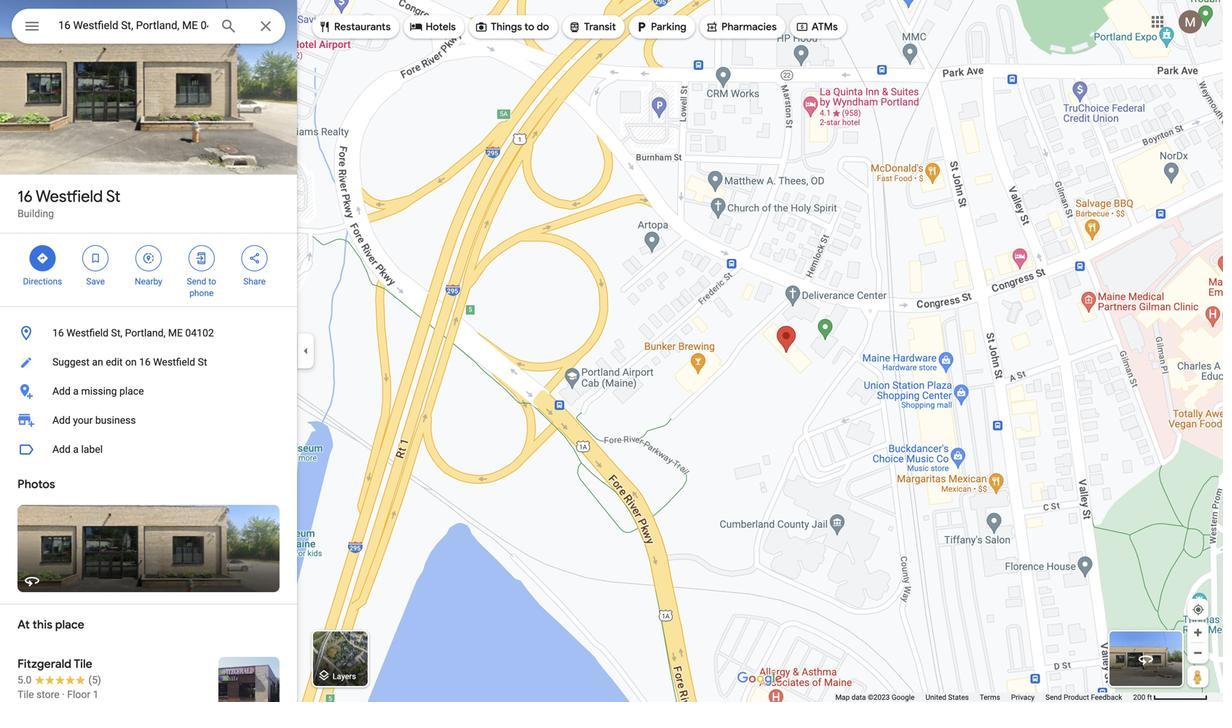 Task type: describe. For each thing, give the bounding box(es) containing it.

[[796, 19, 809, 35]]

zoom out image
[[1193, 648, 1204, 659]]

tile store · floor 1
[[17, 689, 99, 701]]

2 horizontal spatial 16
[[139, 356, 151, 368]]

·
[[62, 689, 65, 701]]

united states button
[[926, 693, 969, 703]]

map
[[836, 694, 850, 702]]

add for add your business
[[52, 415, 71, 427]]

 hotels
[[410, 19, 456, 35]]

pharmacies
[[722, 20, 777, 33]]

send for send product feedback
[[1046, 694, 1062, 702]]

add a label
[[52, 444, 103, 456]]

1
[[93, 689, 99, 701]]

nearby
[[135, 277, 162, 287]]

 atms
[[796, 19, 838, 35]]

ft
[[1147, 694, 1152, 702]]

 button
[[12, 9, 52, 47]]

send to phone
[[187, 277, 216, 299]]

(5)
[[88, 675, 101, 687]]

16 westfield st building
[[17, 186, 121, 220]]

layers
[[333, 672, 356, 681]]

westfield for st,
[[66, 327, 109, 339]]

 parking
[[635, 19, 687, 35]]

16 westfield st main content
[[0, 0, 297, 703]]

building
[[17, 208, 54, 220]]

1 horizontal spatial tile
[[74, 657, 92, 672]]

 things to do
[[475, 19, 549, 35]]

2 vertical spatial westfield
[[153, 356, 195, 368]]

edit
[[106, 356, 123, 368]]

16 westfield st, portland, me 04102
[[52, 327, 214, 339]]

an
[[92, 356, 103, 368]]

0 horizontal spatial tile
[[17, 689, 34, 701]]

terms button
[[980, 693, 1000, 703]]

photos
[[17, 477, 55, 492]]

16 westfield st, portland, me 04102 button
[[0, 319, 297, 348]]

fitzgerald tile
[[17, 657, 92, 672]]


[[318, 19, 331, 35]]

st inside 16 westfield st building
[[106, 186, 121, 207]]

product
[[1064, 694, 1089, 702]]

states
[[948, 694, 969, 702]]

suggest an edit on 16 westfield st button
[[0, 348, 297, 377]]


[[36, 250, 49, 267]]

this
[[32, 618, 52, 633]]


[[475, 19, 488, 35]]

none field inside 16 westfield st, portland, me 04102 field
[[58, 17, 208, 34]]

on
[[125, 356, 137, 368]]

5.0 stars 5 reviews image
[[17, 674, 101, 688]]

add your business link
[[0, 406, 297, 435]]

google maps element
[[0, 0, 1223, 703]]

google account: madeline spawn  
(madeline.spawn@adept.ai) image
[[1179, 10, 1202, 34]]

phone
[[189, 288, 214, 299]]

share
[[243, 277, 266, 287]]


[[706, 19, 719, 35]]

hotels
[[426, 20, 456, 33]]

things
[[491, 20, 522, 33]]


[[23, 16, 41, 37]]

do
[[537, 20, 549, 33]]

terms
[[980, 694, 1000, 702]]

privacy button
[[1011, 693, 1035, 703]]

footer inside google maps element
[[836, 693, 1133, 703]]


[[195, 250, 208, 267]]


[[89, 250, 102, 267]]

westfield for st
[[36, 186, 103, 207]]


[[248, 250, 261, 267]]

street view image
[[1137, 651, 1155, 668]]

 restaurants
[[318, 19, 391, 35]]



Task type: locate. For each thing, give the bounding box(es) containing it.
add left your
[[52, 415, 71, 427]]

westfield down me
[[153, 356, 195, 368]]

at this place
[[17, 618, 84, 633]]

send up phone
[[187, 277, 206, 287]]

to left do
[[525, 20, 534, 33]]

show street view coverage image
[[1188, 666, 1209, 688]]

1 vertical spatial westfield
[[66, 327, 109, 339]]

to inside send to phone
[[209, 277, 216, 287]]


[[635, 19, 648, 35]]

send product feedback
[[1046, 694, 1122, 702]]

0 vertical spatial a
[[73, 386, 79, 398]]

send inside button
[[1046, 694, 1062, 702]]

portland,
[[125, 327, 166, 339]]

zoom in image
[[1193, 628, 1204, 639]]

store
[[36, 689, 59, 701]]

16 Westfield St, Portland, ME 04102 field
[[12, 9, 285, 44]]

floor
[[67, 689, 90, 701]]

 search field
[[12, 9, 285, 47]]

16 up suggest
[[52, 327, 64, 339]]

westfield
[[36, 186, 103, 207], [66, 327, 109, 339], [153, 356, 195, 368]]

200 ft button
[[1133, 694, 1208, 702]]

16 for st
[[17, 186, 33, 207]]

a for missing
[[73, 386, 79, 398]]

send left product
[[1046, 694, 1062, 702]]

me
[[168, 327, 183, 339]]

to
[[525, 20, 534, 33], [209, 277, 216, 287]]

place
[[119, 386, 144, 398], [55, 618, 84, 633]]

a
[[73, 386, 79, 398], [73, 444, 79, 456]]

privacy
[[1011, 694, 1035, 702]]

0 vertical spatial 16
[[17, 186, 33, 207]]

1 vertical spatial a
[[73, 444, 79, 456]]

at
[[17, 618, 30, 633]]

to up phone
[[209, 277, 216, 287]]

1 vertical spatial place
[[55, 618, 84, 633]]

add a missing place button
[[0, 377, 297, 406]]


[[142, 250, 155, 267]]

add a missing place
[[52, 386, 144, 398]]

16
[[17, 186, 33, 207], [52, 327, 64, 339], [139, 356, 151, 368]]

2 vertical spatial add
[[52, 444, 71, 456]]

1 vertical spatial 16
[[52, 327, 64, 339]]

1 horizontal spatial to
[[525, 20, 534, 33]]

st inside button
[[198, 356, 207, 368]]

 pharmacies
[[706, 19, 777, 35]]

westfield left st,
[[66, 327, 109, 339]]

data
[[852, 694, 866, 702]]

st,
[[111, 327, 122, 339]]

0 vertical spatial tile
[[74, 657, 92, 672]]

16 right on
[[139, 356, 151, 368]]

directions
[[23, 277, 62, 287]]

0 horizontal spatial 16
[[17, 186, 33, 207]]

send inside send to phone
[[187, 277, 206, 287]]

None field
[[58, 17, 208, 34]]

tile down 5.0
[[17, 689, 34, 701]]

add inside button
[[52, 386, 71, 398]]

a inside button
[[73, 444, 79, 456]]

united states
[[926, 694, 969, 702]]

westfield up building on the left of the page
[[36, 186, 103, 207]]

0 horizontal spatial st
[[106, 186, 121, 207]]

0 horizontal spatial to
[[209, 277, 216, 287]]

a left label
[[73, 444, 79, 456]]

2 add from the top
[[52, 415, 71, 427]]

atms
[[812, 20, 838, 33]]

label
[[81, 444, 103, 456]]

business
[[95, 415, 136, 427]]

your
[[73, 415, 93, 427]]

transit
[[584, 20, 616, 33]]

1 vertical spatial tile
[[17, 689, 34, 701]]

fitzgerald
[[17, 657, 71, 672]]

04102
[[185, 327, 214, 339]]

200 ft
[[1133, 694, 1152, 702]]

feedback
[[1091, 694, 1122, 702]]

show your location image
[[1192, 604, 1205, 617]]

2 vertical spatial 16
[[139, 356, 151, 368]]

united
[[926, 694, 947, 702]]

send product feedback button
[[1046, 693, 1122, 703]]

16 up building on the left of the page
[[17, 186, 33, 207]]

0 vertical spatial westfield
[[36, 186, 103, 207]]

a left missing
[[73, 386, 79, 398]]

suggest an edit on 16 westfield st
[[52, 356, 207, 368]]

google
[[892, 694, 915, 702]]

parking
[[651, 20, 687, 33]]

0 vertical spatial st
[[106, 186, 121, 207]]

1 vertical spatial st
[[198, 356, 207, 368]]

a for label
[[73, 444, 79, 456]]

place down on
[[119, 386, 144, 398]]

map data ©2023 google
[[836, 694, 915, 702]]

tile
[[74, 657, 92, 672], [17, 689, 34, 701]]

1 horizontal spatial place
[[119, 386, 144, 398]]

add left label
[[52, 444, 71, 456]]

1 horizontal spatial send
[[1046, 694, 1062, 702]]

actions for 16 westfield st region
[[0, 234, 297, 307]]

1 horizontal spatial 16
[[52, 327, 64, 339]]

 transit
[[568, 19, 616, 35]]

send
[[187, 277, 206, 287], [1046, 694, 1062, 702]]

0 horizontal spatial send
[[187, 277, 206, 287]]

place right this
[[55, 618, 84, 633]]

add
[[52, 386, 71, 398], [52, 415, 71, 427], [52, 444, 71, 456]]

footer containing map data ©2023 google
[[836, 693, 1133, 703]]

1 add from the top
[[52, 386, 71, 398]]

suggest
[[52, 356, 90, 368]]

footer
[[836, 693, 1133, 703]]

westfield inside 16 westfield st building
[[36, 186, 103, 207]]

place inside add a missing place button
[[119, 386, 144, 398]]

1 vertical spatial to
[[209, 277, 216, 287]]

add a label button
[[0, 435, 297, 465]]

3 add from the top
[[52, 444, 71, 456]]

tile up (5)
[[74, 657, 92, 672]]

to inside  things to do
[[525, 20, 534, 33]]

a inside button
[[73, 386, 79, 398]]

1 vertical spatial add
[[52, 415, 71, 427]]

5.0
[[17, 675, 32, 687]]


[[410, 19, 423, 35]]

add your business
[[52, 415, 136, 427]]

1 a from the top
[[73, 386, 79, 398]]

1 vertical spatial send
[[1046, 694, 1062, 702]]

collapse side panel image
[[298, 343, 314, 359]]

16 for st,
[[52, 327, 64, 339]]

0 vertical spatial place
[[119, 386, 144, 398]]

add for add a missing place
[[52, 386, 71, 398]]


[[568, 19, 581, 35]]

1 horizontal spatial st
[[198, 356, 207, 368]]

2 a from the top
[[73, 444, 79, 456]]

200
[[1133, 694, 1146, 702]]

send for send to phone
[[187, 277, 206, 287]]

restaurants
[[334, 20, 391, 33]]

16 inside 16 westfield st building
[[17, 186, 33, 207]]

0 vertical spatial add
[[52, 386, 71, 398]]

st
[[106, 186, 121, 207], [198, 356, 207, 368]]

missing
[[81, 386, 117, 398]]

add for add a label
[[52, 444, 71, 456]]

0 vertical spatial to
[[525, 20, 534, 33]]

0 horizontal spatial place
[[55, 618, 84, 633]]

©2023
[[868, 694, 890, 702]]

add inside button
[[52, 444, 71, 456]]

add down suggest
[[52, 386, 71, 398]]

0 vertical spatial send
[[187, 277, 206, 287]]

save
[[86, 277, 105, 287]]



Task type: vqa. For each thing, say whether or not it's contained in the screenshot.


